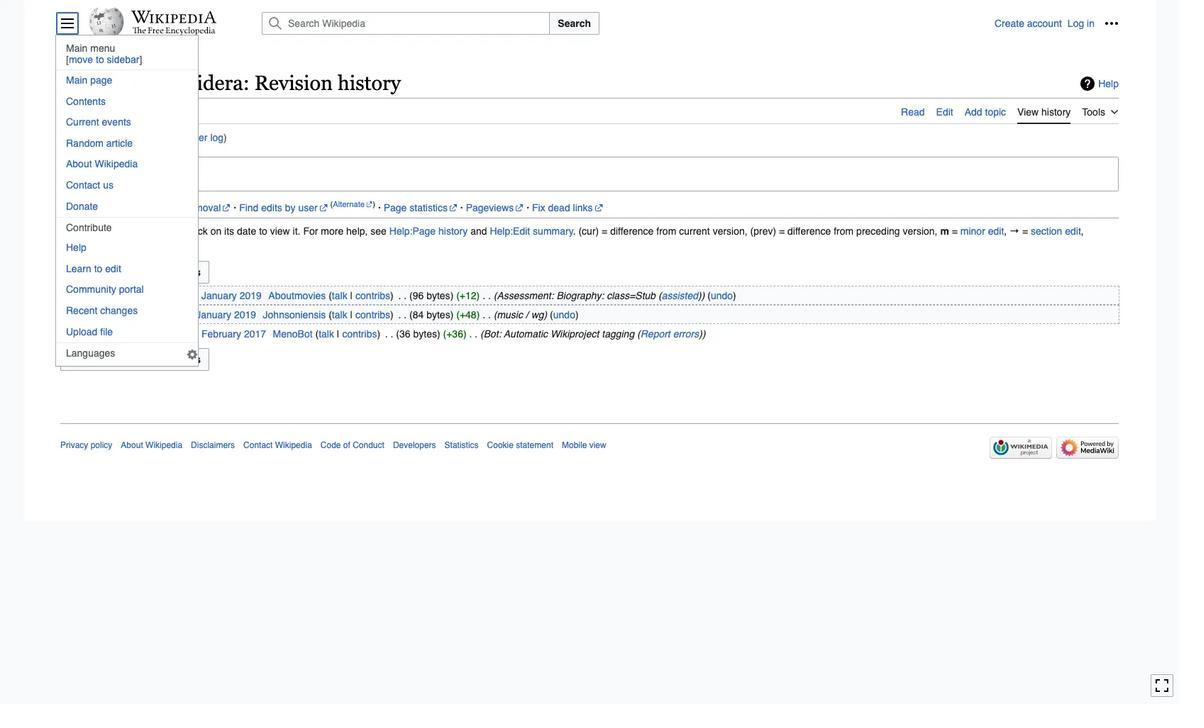 Task type: vqa. For each thing, say whether or not it's contained in the screenshot.
bottommost JANUARY
yes



Task type: describe. For each thing, give the bounding box(es) containing it.
0 vertical spatial about wikipedia link
[[56, 154, 198, 174]]

2019 for 07:18, 16 january 2019
[[240, 290, 262, 302]]

+48
[[460, 309, 476, 321]]

talk
[[99, 106, 117, 118]]

powered by mediawiki image
[[1056, 437, 1119, 459]]

events
[[102, 116, 131, 128]]

aboutmovies link
[[268, 290, 326, 302]]

1 vertical spatial (
[[658, 290, 662, 302]]

wikipedia for contact wikipedia link
[[275, 441, 312, 450]]

= right m at the top right of page
[[952, 226, 958, 237]]

section
[[1031, 226, 1062, 237]]

cookie
[[487, 441, 514, 450]]

statistics link
[[444, 441, 479, 450]]

listed
[[131, 226, 155, 237]]

privacy policy
[[60, 441, 112, 450]]

add topic
[[965, 106, 1006, 118]]

edit link
[[936, 98, 953, 122]]

help:page
[[389, 226, 436, 237]]

personal tools navigation
[[994, 12, 1123, 35]]

0 horizontal spatial summary
[[146, 242, 187, 253]]

automatic edit summary link
[[82, 242, 187, 253]]

1 vertical spatial about wikipedia link
[[121, 441, 182, 450]]

filter
[[189, 132, 208, 143]]

‎ left aboutmovies
[[262, 290, 262, 302]]

learn to edit
[[66, 263, 121, 274]]

move to sidebar button
[[66, 54, 142, 65]]

= right (cur)
[[602, 226, 607, 237]]

21
[[188, 328, 199, 340]]

mobile view link
[[562, 441, 606, 450]]

page inside talk:gota nishidera: revision history element
[[138, 132, 160, 143]]

external
[[60, 202, 97, 213]]

talk for johnsoniensis
[[332, 309, 347, 321]]

statistics
[[444, 441, 479, 450]]

help inside talk:gota nishidera: revision history main content
[[1098, 78, 1119, 89]]

version
[[97, 226, 129, 237]]

article
[[60, 106, 88, 118]]

this
[[120, 132, 135, 143]]

m
[[940, 226, 949, 237]]

current
[[66, 116, 99, 128]]

pageviews link
[[466, 202, 524, 213]]

Search search field
[[245, 12, 994, 35]]

read link
[[901, 98, 925, 122]]

topic
[[985, 106, 1006, 118]]

log in and more options image
[[1105, 16, 1119, 31]]

2 vertical spatial to
[[94, 263, 102, 274]]

search button
[[549, 12, 599, 35]]

log
[[1068, 18, 1084, 29]]

talk:gota nishidera: revision history element
[[60, 124, 1119, 371]]

0 vertical spatial view
[[166, 132, 186, 143]]

view inside for any version listed below, click on its date to view it. for more help, see help:page history and help:edit summary . (cur) = difference from current version, (prev) = difference from preceding version, m = minor edit , → = section edit , ← = automatic edit summary
[[270, 226, 290, 237]]

find for find edits by user
[[239, 202, 258, 213]]

wikipedia image
[[131, 11, 216, 23]]

alternate
[[333, 199, 365, 209]]

mobile
[[562, 441, 587, 450]]

date
[[237, 226, 256, 237]]

1 vertical spatial help
[[66, 242, 86, 253]]

‎ up 2017
[[256, 309, 256, 321]]

random
[[66, 137, 104, 149]]

→
[[1010, 226, 1019, 237]]

1 cur from the top
[[80, 290, 94, 302]]

16:48, 21 february 2017 ‎
[[157, 328, 269, 340]]

prev for 17:37,
[[102, 309, 121, 321]]

84 bytes
[[413, 309, 450, 321]]

search
[[558, 18, 591, 29]]

learn
[[66, 263, 91, 274]]

alternate link
[[333, 199, 373, 209]]

talk:gota nishidera: revision history main content
[[55, 64, 1124, 388]]

help:edit summary link
[[490, 226, 573, 237]]

johnsoniensis link
[[263, 309, 326, 321]]

to inside main menu move to sidebar
[[96, 54, 104, 65]]

main for main page
[[66, 74, 88, 86]]

) up "errors"
[[698, 290, 701, 302]]

bot:
[[484, 328, 501, 340]]

2 from from the left
[[834, 226, 854, 237]]

history inside for any version listed below, click on its date to view it. for more help, see help:page history and help:edit summary . (cur) = difference from current version, (prev) = difference from preceding version, m = minor edit , → = section edit , ← = automatic edit summary
[[438, 226, 468, 237]]

0 horizontal spatial (
[[330, 199, 333, 209]]

0 horizontal spatial wikipedia
[[95, 158, 138, 170]]

1 horizontal spatial summary
[[533, 226, 573, 237]]

contribs link for 96
[[355, 290, 390, 302]]

) right report
[[699, 328, 702, 340]]

nishidera:
[[155, 72, 250, 94]]

privacy
[[60, 441, 88, 450]]

random article
[[66, 137, 133, 149]]

music
[[497, 309, 523, 321]]

menobot
[[273, 328, 313, 340]]

sidebar
[[107, 54, 139, 65]]

edit
[[936, 106, 953, 118]]

contribs for 36 bytes
[[342, 328, 377, 340]]

developers
[[393, 441, 436, 450]]

about inside footer
[[121, 441, 143, 450]]

minor edit link
[[960, 226, 1004, 237]]

1 from from the left
[[656, 226, 676, 237]]

page
[[384, 202, 407, 213]]

privacy policy link
[[60, 441, 112, 450]]

community portal
[[66, 284, 144, 295]]

contribs for 96 bytes
[[355, 290, 390, 302]]

2019 for 17:37, 5 january 2019
[[234, 309, 256, 321]]

addition/removal
[[148, 202, 221, 213]]

view for view logs for this page view filter log )
[[60, 132, 82, 143]]

tools
[[1082, 106, 1105, 118]]

in
[[1087, 18, 1095, 29]]

view history link
[[1017, 98, 1071, 124]]

revision
[[254, 72, 333, 94]]

find addition/removal
[[126, 202, 221, 213]]

help:edit
[[490, 226, 530, 237]]

none radio inside talk:gota nishidera: revision history element
[[142, 290, 152, 299]]

contact wikipedia link
[[243, 441, 312, 450]]

prev link for 07:18, 16 january 2019
[[102, 290, 121, 302]]

edit right section
[[1065, 226, 1081, 237]]

wikipedia for the bottommost about wikipedia link
[[145, 441, 182, 450]]

find addition/removal link
[[126, 202, 231, 213]]

contents
[[66, 95, 106, 107]]

contact for contact us
[[66, 179, 100, 191]]

36 bytes
[[399, 328, 437, 340]]

more
[[321, 226, 343, 237]]

contents link
[[56, 91, 198, 111]]

) left page
[[373, 199, 375, 209]]

help:page history link
[[389, 226, 468, 237]]

to inside for any version listed below, click on its date to view it. for more help, see help:page history and help:edit summary . (cur) = difference from current version, (prev) = difference from preceding version, m = minor edit , → = section edit , ← = automatic edit summary
[[259, 226, 267, 237]]

edit inside learn to edit link
[[105, 263, 121, 274]]

0 horizontal spatial help link
[[56, 238, 198, 258]]

contribs link for 84
[[355, 309, 390, 321]]

contribs for 84 bytes
[[355, 309, 390, 321]]

automatic
[[504, 328, 548, 340]]

community portal link
[[56, 280, 198, 300]]

0 horizontal spatial about
[[66, 158, 92, 170]]

main page
[[66, 74, 112, 86]]

find for find addition/removal
[[126, 202, 145, 213]]

biography:
[[556, 290, 604, 302]]

it.
[[293, 226, 300, 237]]

Search Wikipedia search field
[[262, 12, 550, 35]]

07:18, 16 january 2019 link
[[157, 290, 262, 302]]

cur link for 17:37, 5 january 2019
[[80, 309, 94, 321]]

1 horizontal spatial help link
[[1081, 76, 1119, 91]]

view logs for this page link
[[60, 132, 160, 143]]

february
[[201, 328, 241, 340]]

music / wg
[[497, 309, 544, 321]]

1 vertical spatial about wikipedia
[[121, 441, 182, 450]]

bytes for 36 bytes
[[413, 328, 437, 340]]

page inside main page link
[[90, 74, 112, 86]]

(prev)
[[750, 226, 776, 237]]

create
[[994, 18, 1024, 29]]

) right filter at the left of the page
[[224, 132, 227, 143]]

main page link
[[56, 70, 198, 90]]

assisted
[[662, 290, 698, 302]]

‎ left 96
[[396, 290, 398, 302]]

prev for 07:18,
[[102, 290, 121, 302]]

user
[[298, 202, 318, 213]]

talk link for aboutmovies
[[332, 290, 347, 302]]



Task type: locate. For each thing, give the bounding box(es) containing it.
1 horizontal spatial help
[[1098, 78, 1119, 89]]

0 vertical spatial prev
[[102, 290, 121, 302]]

help link up learn to edit link
[[56, 238, 198, 258]]

contribs left 36
[[342, 328, 377, 340]]

0 vertical spatial view
[[1017, 106, 1039, 118]]

view filter log link
[[166, 132, 224, 143]]

view right mobile at the left bottom of page
[[589, 441, 606, 450]]

prev up the file at the left of the page
[[102, 309, 121, 321]]

main down move on the left of the page
[[66, 74, 88, 86]]

= right ←
[[73, 242, 79, 253]]

1 for from the left
[[60, 226, 75, 237]]

, left →
[[1004, 226, 1007, 237]]

1 horizontal spatial difference
[[787, 226, 831, 237]]

edit
[[988, 226, 1004, 237], [1065, 226, 1081, 237], [127, 242, 143, 253], [105, 263, 121, 274]]

0 vertical spatial bytes
[[426, 290, 450, 302]]

about wikipedia link up "contact us" link
[[56, 154, 198, 174]]

( right tagging
[[637, 328, 640, 340]]

1 vertical spatial contribs
[[355, 309, 390, 321]]

= right (prev)
[[779, 226, 785, 237]]

section edit link
[[1031, 226, 1081, 237]]

help up tools
[[1098, 78, 1119, 89]]

0 horizontal spatial difference
[[610, 226, 654, 237]]

prev link
[[102, 290, 121, 302], [102, 309, 121, 321]]

3 cur from the top
[[80, 328, 94, 340]]

log
[[210, 132, 224, 143]]

preceding
[[856, 226, 900, 237]]

= right →
[[1022, 226, 1028, 237]]

2 vertical spatial talk link
[[319, 328, 334, 340]]

2 cur link from the top
[[80, 328, 94, 340]]

2 prev from the top
[[102, 309, 121, 321]]

0 horizontal spatial ,
[[1004, 226, 1007, 237]]

january up 16:48, 21 february 2017 ‎
[[196, 309, 231, 321]]

contact up donate
[[66, 179, 100, 191]]

0 vertical spatial help link
[[1081, 76, 1119, 91]]

article
[[106, 137, 133, 149]]

create account link
[[994, 18, 1062, 29]]

1 vertical spatial prev link
[[102, 309, 121, 321]]

1 horizontal spatial wikipedia
[[145, 441, 182, 450]]

1 vertical spatial summary
[[146, 242, 187, 253]]

0 vertical spatial contact
[[66, 179, 100, 191]]

1 vertical spatial talk link
[[332, 309, 347, 321]]

1 vertical spatial about
[[121, 441, 143, 450]]

contribs left 96
[[355, 290, 390, 302]]

1 vertical spatial to
[[259, 226, 267, 237]]

difference right (cur)
[[610, 226, 654, 237]]

wg
[[531, 309, 544, 321]]

1 vertical spatial page
[[138, 132, 160, 143]]

0 horizontal spatial contact
[[66, 179, 100, 191]]

2 for from the left
[[303, 226, 318, 237]]

bytes for 84 bytes
[[426, 309, 450, 321]]

footer containing privacy policy
[[60, 423, 1119, 463]]

aboutmovies
[[268, 290, 326, 302]]

16
[[188, 290, 199, 302]]

1 vertical spatial view
[[270, 226, 290, 237]]

2 vertical spatial history
[[438, 226, 468, 237]]

2 horizontal spatial wikipedia
[[275, 441, 312, 450]]

main
[[66, 43, 88, 54], [66, 74, 88, 86]]

add
[[965, 106, 982, 118]]

main for main menu move to sidebar
[[66, 43, 88, 54]]

cur left the file at the left of the page
[[80, 328, 94, 340]]

2 find from the left
[[239, 202, 258, 213]]

history
[[338, 72, 401, 94], [1041, 106, 1071, 118], [438, 226, 468, 237]]

2 horizontal spatial (
[[658, 290, 662, 302]]

help,
[[346, 226, 368, 237]]

2 vertical spatial (
[[637, 328, 640, 340]]

0 vertical spatial page
[[90, 74, 112, 86]]

talk right johnsoniensis
[[332, 309, 347, 321]]

‎ right +36 at the top of the page
[[467, 328, 467, 340]]

undo link for assessment: biography: class=stub (
[[711, 290, 733, 302]]

portal
[[119, 284, 144, 295]]

17:37,
[[157, 309, 185, 321]]

cur for 16:48, 21 february 2017
[[80, 328, 94, 340]]

the free encyclopedia image
[[132, 27, 215, 36]]

2 , from the left
[[1081, 226, 1084, 237]]

difference right (prev)
[[787, 226, 831, 237]]

0 horizontal spatial version,
[[713, 226, 747, 237]]

1 horizontal spatial page
[[138, 132, 160, 143]]

view inside footer
[[589, 441, 606, 450]]

page right this
[[138, 132, 160, 143]]

16:48, 21 february 2017 link
[[157, 328, 266, 340]]

0 horizontal spatial page
[[90, 74, 112, 86]]

help down the any
[[66, 242, 86, 253]]

wikipedia left code
[[275, 441, 312, 450]]

about right policy
[[121, 441, 143, 450]]

history left and
[[438, 226, 468, 237]]

recent
[[66, 305, 97, 316]]

1 horizontal spatial view
[[1017, 106, 1039, 118]]

2 horizontal spatial view
[[589, 441, 606, 450]]

0 vertical spatial january
[[201, 290, 237, 302]]

summary down the dead
[[533, 226, 573, 237]]

fix dead links
[[532, 202, 593, 213]]

0 horizontal spatial undo
[[553, 309, 575, 321]]

tools:
[[99, 202, 123, 213]]

from left preceding
[[834, 226, 854, 237]]

about wikipedia link right policy
[[121, 441, 182, 450]]

main inside main menu move to sidebar
[[66, 43, 88, 54]]

2 vertical spatial bytes
[[413, 328, 437, 340]]

1 horizontal spatial view
[[270, 226, 290, 237]]

footer
[[60, 423, 1119, 463]]

wikimedia foundation image
[[990, 437, 1052, 459]]

for
[[60, 226, 75, 237], [303, 226, 318, 237]]

class=stub
[[607, 290, 656, 302]]

bot: automatic wikiproject tagging ( report errors )
[[484, 328, 702, 340]]

upload file
[[66, 326, 113, 337]]

contact right disclaimers "link"
[[243, 441, 273, 450]]

‎ left 36
[[382, 328, 385, 340]]

undo up the wikiproject
[[553, 309, 575, 321]]

edit up 'community portal'
[[105, 263, 121, 274]]

help link up tools
[[1081, 76, 1119, 91]]

1 vertical spatial undo link
[[553, 309, 575, 321]]

january up 17:37, 5 january 2019 ‎ at the left top
[[201, 290, 237, 302]]

bytes down 84 bytes
[[413, 328, 437, 340]]

wikiproject
[[550, 328, 599, 340]]

/
[[526, 309, 528, 321]]

cur up upload file
[[80, 309, 94, 321]]

undo right assisted
[[711, 290, 733, 302]]

talk for menobot
[[319, 328, 334, 340]]

about wikipedia down random article
[[66, 158, 138, 170]]

account
[[1027, 18, 1062, 29]]

2 prev link from the top
[[102, 309, 121, 321]]

cur link up upload file
[[80, 309, 94, 321]]

view for view history
[[1017, 106, 1039, 118]]

bytes right 84
[[426, 309, 450, 321]]

17:37, 5 january 2019 link
[[157, 309, 256, 321]]

undo link up the wikiproject
[[553, 309, 575, 321]]

assessment:
[[497, 290, 554, 302]]

1 prev link from the top
[[102, 290, 121, 302]]

wikipedia down article
[[95, 158, 138, 170]]

1 vertical spatial undo
[[553, 309, 575, 321]]

None radio
[[142, 290, 152, 299]]

history down search wikipedia search box
[[338, 72, 401, 94]]

january for 16
[[201, 290, 237, 302]]

january for 5
[[196, 309, 231, 321]]

1 horizontal spatial for
[[303, 226, 318, 237]]

for up ←
[[60, 226, 75, 237]]

undo for assessment: biography: class=stub (
[[711, 290, 733, 302]]

talk right "menobot"
[[319, 328, 334, 340]]

1 difference from the left
[[610, 226, 654, 237]]

1 vertical spatial bytes
[[426, 309, 450, 321]]

0 horizontal spatial help
[[66, 242, 86, 253]]

2 version, from the left
[[903, 226, 937, 237]]

1 vertical spatial contact
[[243, 441, 273, 450]]

+12
[[460, 290, 476, 302]]

0 horizontal spatial view
[[60, 132, 82, 143]]

undo link right assisted
[[711, 290, 733, 302]]

talk link for menobot
[[319, 328, 334, 340]]

07:18, 16 january 2019 ‎
[[157, 290, 264, 302]]

to right learn
[[94, 263, 102, 274]]

errors
[[673, 328, 699, 340]]

main menu move to sidebar
[[66, 43, 139, 65]]

‎ right +48
[[480, 309, 480, 321]]

version, left m at the top right of page
[[903, 226, 937, 237]]

0 vertical spatial cur link
[[80, 309, 94, 321]]

contribs link left 36
[[342, 328, 377, 340]]

‎ left "menobot"
[[266, 328, 266, 340]]

talk for aboutmovies
[[332, 290, 347, 302]]

contribs left 84
[[355, 309, 390, 321]]

0 vertical spatial prev link
[[102, 290, 121, 302]]

2 vertical spatial contribs
[[342, 328, 377, 340]]

current events
[[66, 116, 131, 128]]

2 vertical spatial contribs link
[[342, 328, 377, 340]]

version, left (prev)
[[713, 226, 747, 237]]

prev link up the file at the left of the page
[[102, 309, 121, 321]]

1 horizontal spatial about
[[121, 441, 143, 450]]

84
[[413, 309, 424, 321]]

view logs for this page view filter log )
[[60, 132, 227, 143]]

0 vertical spatial (
[[330, 199, 333, 209]]

‎ left 84
[[396, 309, 398, 321]]

cur link left the file at the left of the page
[[80, 328, 94, 340]]

1 vertical spatial prev
[[102, 309, 121, 321]]

community
[[66, 284, 116, 295]]

2 cur from the top
[[80, 309, 94, 321]]

None radio
[[128, 309, 137, 318], [128, 328, 137, 337], [128, 309, 137, 318], [128, 328, 137, 337]]

to
[[96, 54, 104, 65], [259, 226, 267, 237], [94, 263, 102, 274]]

assisted link
[[662, 290, 698, 302]]

0 vertical spatial main
[[66, 43, 88, 54]]

help link
[[1081, 76, 1119, 91], [56, 238, 198, 258]]

undo for music / wg
[[553, 309, 575, 321]]

1 vertical spatial cur link
[[80, 328, 94, 340]]

find left edits at the left of page
[[239, 202, 258, 213]]

1 horizontal spatial ,
[[1081, 226, 1084, 237]]

1 horizontal spatial find
[[239, 202, 258, 213]]

(
[[330, 199, 333, 209], [658, 290, 662, 302], [637, 328, 640, 340]]

its
[[224, 226, 234, 237]]

fullscreen image
[[1155, 679, 1169, 693]]

page
[[90, 74, 112, 86], [138, 132, 160, 143]]

0 vertical spatial contribs link
[[355, 290, 390, 302]]

cookie statement
[[487, 441, 553, 450]]

click
[[188, 226, 208, 237]]

2 vertical spatial cur
[[80, 328, 94, 340]]

talk link right "menobot"
[[319, 328, 334, 340]]

read
[[901, 106, 925, 118]]

talk:gota
[[60, 72, 150, 94]]

1 version, from the left
[[713, 226, 747, 237]]

to right the date
[[259, 226, 267, 237]]

from left current
[[656, 226, 676, 237]]

0 vertical spatial about
[[66, 158, 92, 170]]

talk
[[332, 290, 347, 302], [332, 309, 347, 321], [319, 328, 334, 340]]

1 vertical spatial history
[[1041, 106, 1071, 118]]

0 horizontal spatial history
[[338, 72, 401, 94]]

for right it.
[[303, 226, 318, 237]]

article link
[[60, 98, 88, 122]]

0 vertical spatial about wikipedia
[[66, 158, 138, 170]]

random article link
[[56, 133, 198, 153]]

0 vertical spatial talk
[[332, 290, 347, 302]]

johnsoniensis
[[263, 309, 326, 321]]

talk right aboutmovies
[[332, 290, 347, 302]]

contribs link left 84
[[355, 309, 390, 321]]

menu
[[90, 43, 115, 54]]

bytes right 96
[[426, 290, 450, 302]]

,
[[1004, 226, 1007, 237], [1081, 226, 1084, 237]]

1 vertical spatial talk
[[332, 309, 347, 321]]

edit left →
[[988, 226, 1004, 237]]

talk link for johnsoniensis
[[332, 309, 347, 321]]

0 vertical spatial cur
[[80, 290, 94, 302]]

menu image
[[60, 16, 74, 31]]

1 cur link from the top
[[80, 309, 94, 321]]

1 horizontal spatial history
[[438, 226, 468, 237]]

2 vertical spatial prev
[[102, 328, 121, 340]]

summary down below,
[[146, 242, 187, 253]]

cur up recent
[[80, 290, 94, 302]]

file
[[100, 326, 113, 337]]

1 horizontal spatial undo link
[[711, 290, 733, 302]]

bytes for 96 bytes
[[426, 290, 450, 302]]

0 horizontal spatial find
[[126, 202, 145, 213]]

contact for contact wikipedia
[[243, 441, 273, 450]]

1 horizontal spatial version,
[[903, 226, 937, 237]]

1 vertical spatial 2019
[[234, 309, 256, 321]]

‎ right +12
[[480, 290, 480, 302]]

changes
[[100, 305, 138, 316]]

0 vertical spatial 2019
[[240, 290, 262, 302]]

talk link
[[99, 98, 117, 124]]

cookie statement link
[[487, 441, 553, 450]]

cur link for 16:48, 21 february 2017
[[80, 328, 94, 340]]

1 vertical spatial contribs link
[[355, 309, 390, 321]]

contribs link left 96
[[355, 290, 390, 302]]

talk link right johnsoniensis
[[332, 309, 347, 321]]

undo link for music / wg
[[553, 309, 575, 321]]

pageviews
[[466, 202, 514, 213]]

edit down the listed
[[127, 242, 143, 253]]

prev up changes
[[102, 290, 121, 302]]

page down move to sidebar button at the left
[[90, 74, 112, 86]]

, right section
[[1081, 226, 1084, 237]]

1 find from the left
[[126, 202, 145, 213]]

history left tools
[[1041, 106, 1071, 118]]

wikipedia left "disclaimers"
[[145, 441, 182, 450]]

1 prev from the top
[[102, 290, 121, 302]]

minor
[[960, 226, 985, 237]]

)
[[224, 132, 227, 143], [373, 199, 375, 209], [698, 290, 701, 302], [699, 328, 702, 340]]

wikipedia
[[95, 158, 138, 170], [145, 441, 182, 450], [275, 441, 312, 450]]

0 vertical spatial to
[[96, 54, 104, 65]]

( right user at the left
[[330, 199, 333, 209]]

1 , from the left
[[1004, 226, 1007, 237]]

0 vertical spatial summary
[[533, 226, 573, 237]]

96 bytes
[[413, 290, 450, 302]]

2 vertical spatial view
[[589, 441, 606, 450]]

cur for 17:37, 5 january 2019
[[80, 309, 94, 321]]

0 vertical spatial undo link
[[711, 290, 733, 302]]

0 vertical spatial help
[[1098, 78, 1119, 89]]

contribs
[[355, 290, 390, 302], [355, 309, 390, 321], [342, 328, 377, 340]]

any
[[78, 226, 94, 237]]

prev link up changes
[[102, 290, 121, 302]]

talk:gota nishidera: revision history
[[60, 72, 401, 94]]

1 vertical spatial cur
[[80, 309, 94, 321]]

prev link for 17:37, 5 january 2019
[[102, 309, 121, 321]]

0 vertical spatial talk link
[[332, 290, 347, 302]]

view left filter at the left of the page
[[166, 132, 186, 143]]

1 horizontal spatial contact
[[243, 441, 273, 450]]

external tools:
[[60, 202, 126, 213]]

view right topic on the right of page
[[1017, 106, 1039, 118]]

2 difference from the left
[[787, 226, 831, 237]]

1 horizontal spatial (
[[637, 328, 640, 340]]

2 main from the top
[[66, 74, 88, 86]]

1 main from the top
[[66, 43, 88, 54]]

view inside talk:gota nishidera: revision history element
[[60, 132, 82, 143]]

2 horizontal spatial history
[[1041, 106, 1071, 118]]

0 horizontal spatial view
[[166, 132, 186, 143]]

3 prev from the top
[[102, 328, 121, 340]]

0 horizontal spatial undo link
[[553, 309, 575, 321]]

about wikipedia right policy
[[121, 441, 182, 450]]

add topic link
[[965, 98, 1006, 122]]

1 vertical spatial help link
[[56, 238, 198, 258]]

talk link right aboutmovies
[[332, 290, 347, 302]]

main left menu
[[66, 43, 88, 54]]

view left it.
[[270, 226, 290, 237]]

0 horizontal spatial for
[[60, 226, 75, 237]]

to right move on the left of the page
[[96, 54, 104, 65]]

policy
[[91, 441, 112, 450]]

code of conduct
[[321, 441, 384, 450]]

1 horizontal spatial undo
[[711, 290, 733, 302]]

difference
[[610, 226, 654, 237], [787, 226, 831, 237]]

1 vertical spatial view
[[60, 132, 82, 143]]

find down "contact us" link
[[126, 202, 145, 213]]

contribs link for 36
[[342, 328, 377, 340]]

statistics
[[410, 202, 448, 213]]

None submit
[[60, 261, 209, 284], [60, 348, 209, 371], [60, 261, 209, 284], [60, 348, 209, 371]]

developers link
[[393, 441, 436, 450]]

about down random on the left of the page
[[66, 158, 92, 170]]

1 vertical spatial main
[[66, 74, 88, 86]]

1 horizontal spatial from
[[834, 226, 854, 237]]

view down current
[[60, 132, 82, 143]]

2 vertical spatial talk
[[319, 328, 334, 340]]

cur
[[80, 290, 94, 302], [80, 309, 94, 321], [80, 328, 94, 340]]

( right class=stub in the top of the page
[[658, 290, 662, 302]]

page statistics
[[384, 202, 448, 213]]

prev down changes
[[102, 328, 121, 340]]

0 vertical spatial history
[[338, 72, 401, 94]]

page statistics link
[[384, 202, 458, 213]]



